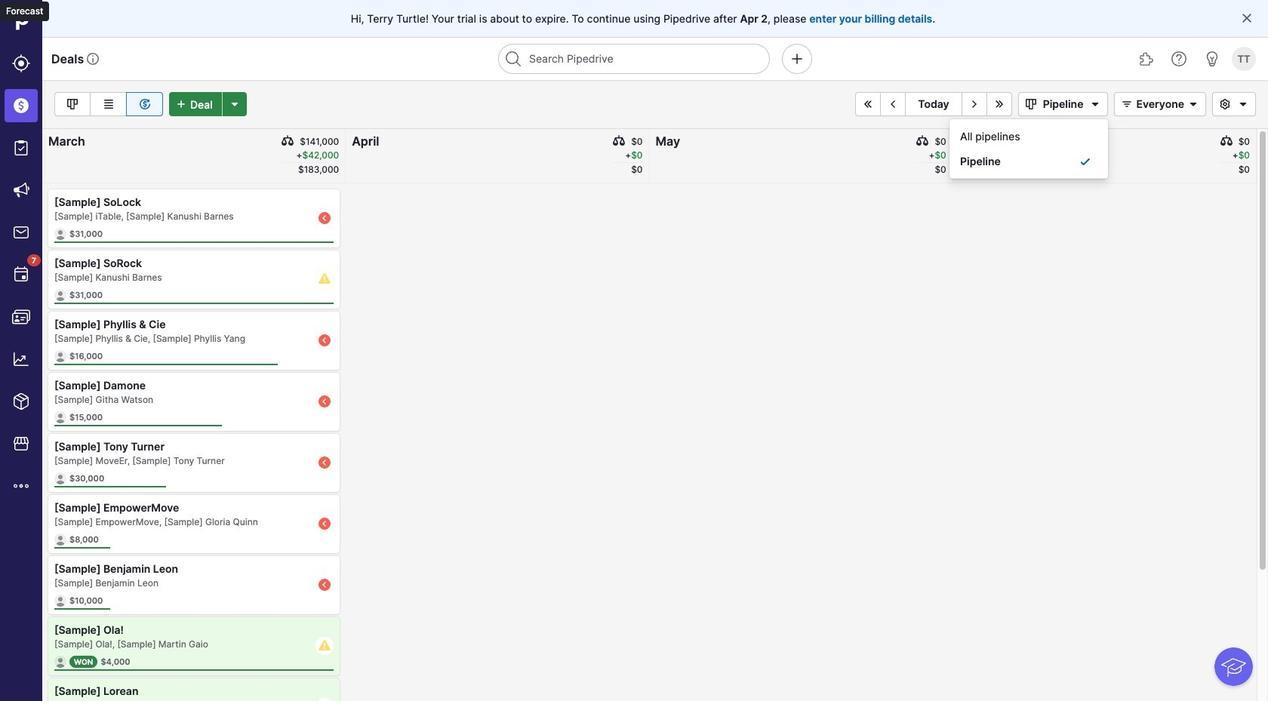Task type: locate. For each thing, give the bounding box(es) containing it.
sales assistant image
[[1203, 50, 1221, 68]]

sales inbox image
[[12, 223, 30, 242]]

quick add image
[[788, 50, 806, 68]]

Search Pipedrive field
[[498, 44, 770, 74]]

forecast image
[[136, 95, 154, 113]]

menu
[[0, 0, 42, 701]]

products image
[[12, 393, 30, 411]]

color primary image
[[1022, 98, 1040, 110], [1118, 98, 1136, 110], [917, 135, 929, 147], [1079, 155, 1092, 167]]

previous month image
[[884, 98, 902, 110]]

projects image
[[12, 139, 30, 157]]

campaigns image
[[12, 181, 30, 199]]

color primary image
[[1241, 12, 1253, 24], [1087, 98, 1105, 110], [1184, 98, 1203, 110], [1216, 98, 1234, 110], [1234, 98, 1252, 110], [282, 135, 294, 147], [613, 135, 625, 147], [1220, 135, 1232, 147]]

menu item
[[0, 85, 42, 127]]

deals image
[[12, 97, 30, 115]]

add deal options image
[[225, 98, 244, 110]]



Task type: vqa. For each thing, say whether or not it's contained in the screenshot.
Add deal element
yes



Task type: describe. For each thing, give the bounding box(es) containing it.
leads image
[[12, 54, 30, 72]]

insights image
[[12, 350, 30, 368]]

quick help image
[[1170, 50, 1188, 68]]

info image
[[87, 53, 99, 65]]

add deal element
[[169, 92, 247, 116]]

color undefined image
[[12, 266, 30, 284]]

pipeline image
[[63, 95, 82, 113]]

contacts image
[[12, 308, 30, 326]]

jump back 4 months image
[[859, 98, 877, 110]]

more image
[[12, 477, 30, 495]]

knowledge center bot, also known as kc bot is an onboarding assistant that allows you to see the list of onboarding items in one place for quick and easy reference. this improves your in-app experience. image
[[1215, 648, 1253, 686]]

list image
[[99, 95, 117, 113]]

color primary inverted image
[[172, 98, 190, 110]]

home image
[[10, 10, 32, 32]]

marketplace image
[[12, 435, 30, 453]]

next month image
[[965, 98, 983, 110]]

jump forward 4 months image
[[990, 98, 1008, 110]]



